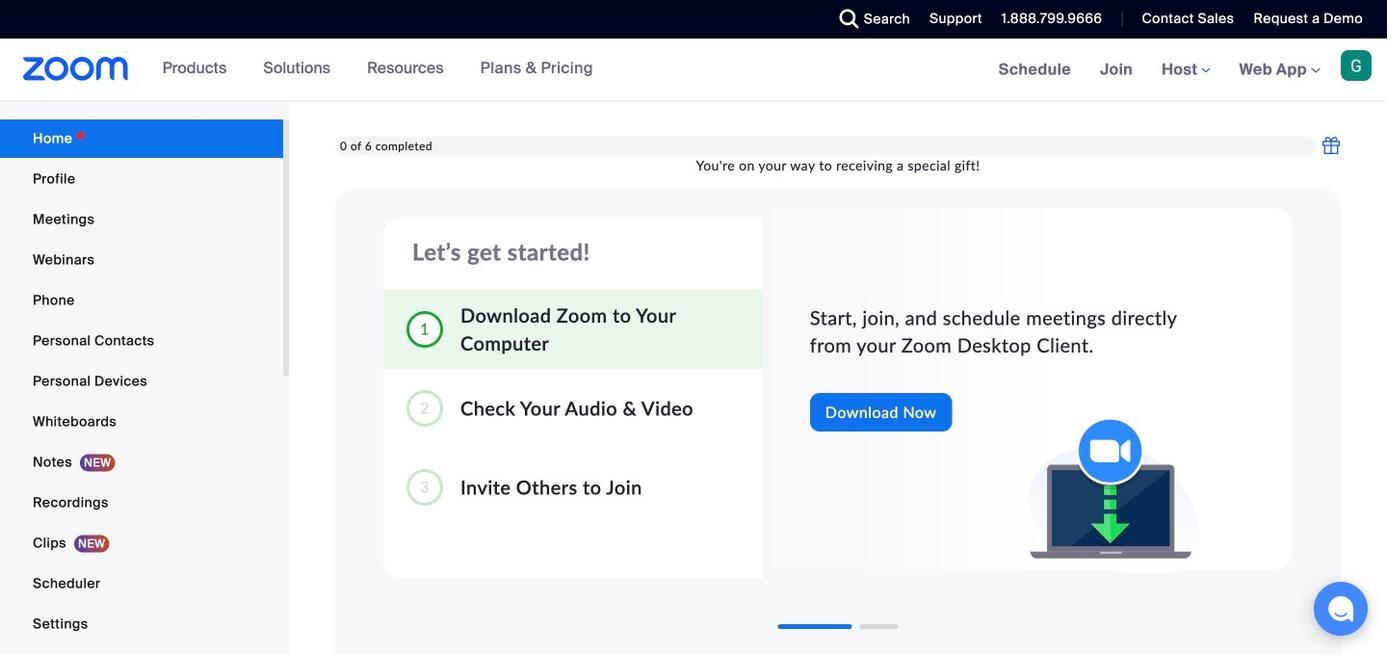 Task type: describe. For each thing, give the bounding box(es) containing it.
product information navigation
[[148, 39, 608, 100]]

profile picture image
[[1341, 50, 1372, 81]]

zoom logo image
[[23, 57, 129, 81]]



Task type: vqa. For each thing, say whether or not it's contained in the screenshot.
first menu item from the top of the Admin Menu menu on the bottom of page
no



Task type: locate. For each thing, give the bounding box(es) containing it.
personal menu menu
[[0, 119, 283, 655]]

open chat image
[[1328, 595, 1355, 622]]

banner
[[0, 39, 1387, 102]]

meetings navigation
[[984, 39, 1387, 102]]



